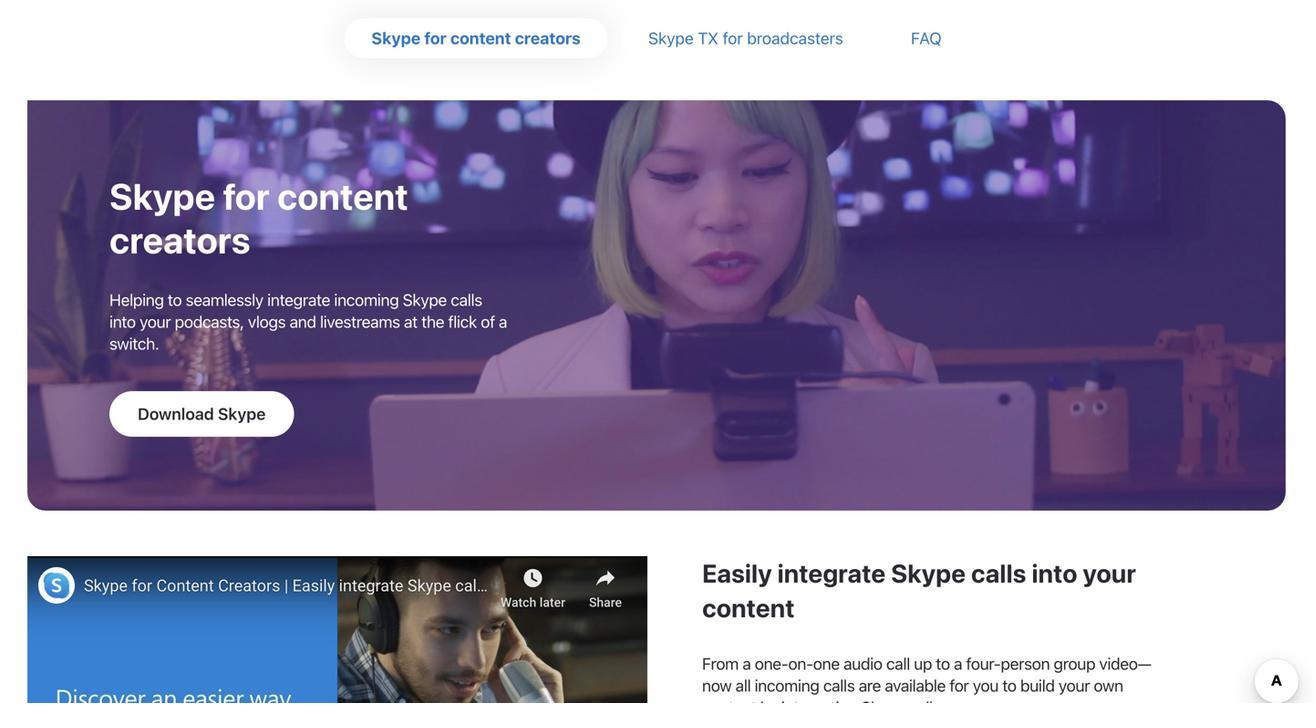 Task type: locate. For each thing, give the bounding box(es) containing it.
livestreams
[[320, 312, 400, 331]]

0 horizontal spatial a
[[499, 312, 507, 331]]

0 horizontal spatial creators
[[109, 218, 251, 261]]

faq
[[911, 28, 942, 48]]

calls inside the easily integrate skype calls into your content
[[971, 558, 1026, 588]]

content
[[450, 28, 511, 48], [277, 175, 408, 218], [702, 593, 795, 623], [702, 698, 756, 703]]

1 vertical spatial incoming
[[755, 676, 819, 695]]

0 vertical spatial calls
[[451, 290, 482, 310]]

2 horizontal spatial to
[[1002, 676, 1017, 695]]

integrate up and
[[267, 290, 330, 310]]

calls
[[451, 290, 482, 310], [971, 558, 1026, 588], [823, 676, 855, 695]]

group
[[1054, 654, 1095, 673]]

from a one-on-one audio call up to a four-person group video— now all incoming calls are available for you to build your own content by integrating skype calls.
[[702, 654, 1152, 703]]

1 vertical spatial your
[[1083, 558, 1136, 588]]

1 vertical spatial integrate
[[777, 558, 886, 588]]

0 vertical spatial incoming
[[334, 290, 399, 310]]

to right helping
[[168, 290, 182, 310]]

0 vertical spatial into
[[109, 312, 136, 331]]

0 horizontal spatial integrate
[[267, 290, 330, 310]]

call
[[886, 654, 910, 673]]

to right up
[[936, 654, 950, 673]]

integrate inside helping to seamlessly integrate incoming skype calls into your podcasts, vlogs and livestreams at the flick of a switch.
[[267, 290, 330, 310]]

tx
[[698, 28, 719, 48]]

flick
[[448, 312, 477, 331]]

your inside helping to seamlessly integrate incoming skype calls into your podcasts, vlogs and livestreams at the flick of a switch.
[[140, 312, 171, 331]]

one-
[[755, 654, 788, 673]]

incoming up "livestreams"
[[334, 290, 399, 310]]

a right the 'of'
[[499, 312, 507, 331]]

0 vertical spatial integrate
[[267, 290, 330, 310]]

1 vertical spatial calls
[[971, 558, 1026, 588]]

into inside the easily integrate skype calls into your content
[[1032, 558, 1078, 588]]

content inside the from a one-on-one audio call up to a four-person group video— now all incoming calls are available for you to build your own content by integrating skype calls.
[[702, 698, 756, 703]]

skype for content creators
[[371, 28, 581, 48], [109, 175, 408, 261]]

content inside the easily integrate skype calls into your content
[[702, 593, 795, 623]]

for inside the from a one-on-one audio call up to a four-person group video— now all incoming calls are available for you to build your own content by integrating skype calls.
[[950, 676, 969, 695]]

into
[[109, 312, 136, 331], [1032, 558, 1078, 588]]

integrate
[[267, 290, 330, 310], [777, 558, 886, 588]]

person
[[1001, 654, 1050, 673]]

available
[[885, 676, 946, 695]]

for
[[424, 28, 447, 48], [723, 28, 743, 48], [223, 175, 270, 218], [950, 676, 969, 695]]

by
[[760, 698, 778, 703]]

and
[[290, 312, 316, 331]]

2 horizontal spatial calls
[[971, 558, 1026, 588]]

switch.
[[109, 334, 159, 353]]

are
[[859, 676, 881, 695]]

1 horizontal spatial incoming
[[755, 676, 819, 695]]

1 vertical spatial creators
[[109, 218, 251, 261]]

0 vertical spatial skype for content creators
[[371, 28, 581, 48]]

1 horizontal spatial calls
[[823, 676, 855, 695]]

download skype
[[138, 404, 266, 424]]

a up all
[[743, 654, 751, 673]]

2 vertical spatial your
[[1059, 676, 1090, 695]]

skype for content creators link
[[371, 28, 581, 48]]

1 horizontal spatial into
[[1032, 558, 1078, 588]]

0 horizontal spatial to
[[168, 290, 182, 310]]

1 vertical spatial into
[[1032, 558, 1078, 588]]

integrate up one on the right
[[777, 558, 886, 588]]

seamlessly
[[186, 290, 263, 310]]

all
[[736, 676, 751, 695]]

your
[[140, 312, 171, 331], [1083, 558, 1136, 588], [1059, 676, 1090, 695]]

on-
[[788, 654, 813, 673]]

a inside helping to seamlessly integrate incoming skype calls into your podcasts, vlogs and livestreams at the flick of a switch.
[[499, 312, 507, 331]]

1 horizontal spatial to
[[936, 654, 950, 673]]

easily integrate skype calls into your content
[[702, 558, 1136, 623]]

calls inside the from a one-on-one audio call up to a four-person group video— now all incoming calls are available for you to build your own content by integrating skype calls.
[[823, 676, 855, 695]]

a
[[499, 312, 507, 331], [743, 654, 751, 673], [954, 654, 962, 673]]

skype tx for broadcasters
[[648, 28, 843, 48]]

creators
[[515, 28, 581, 48], [109, 218, 251, 261]]

your inside the from a one-on-one audio call up to a four-person group video— now all incoming calls are available for you to build your own content by integrating skype calls.
[[1059, 676, 1090, 695]]

a left four-
[[954, 654, 962, 673]]

audio
[[844, 654, 883, 673]]

0 vertical spatial creators
[[515, 28, 581, 48]]

1 horizontal spatial integrate
[[777, 558, 886, 588]]

to inside helping to seamlessly integrate incoming skype calls into your podcasts, vlogs and livestreams at the flick of a switch.
[[168, 290, 182, 310]]

to right the you
[[1002, 676, 1017, 695]]

0 horizontal spatial into
[[109, 312, 136, 331]]

0 vertical spatial to
[[168, 290, 182, 310]]

skype inside the from a one-on-one audio call up to a four-person group video— now all incoming calls are available for you to build your own content by integrating skype calls.
[[861, 698, 905, 703]]

four-
[[966, 654, 1001, 673]]

1 vertical spatial skype for content creators
[[109, 175, 408, 261]]

of
[[481, 312, 495, 331]]

0 horizontal spatial incoming
[[334, 290, 399, 310]]

skype
[[371, 28, 421, 48], [648, 28, 694, 48], [109, 175, 215, 218], [403, 290, 447, 310], [218, 404, 266, 424], [891, 558, 966, 588], [861, 698, 905, 703]]

into inside helping to seamlessly integrate incoming skype calls into your podcasts, vlogs and livestreams at the flick of a switch.
[[109, 312, 136, 331]]

0 vertical spatial your
[[140, 312, 171, 331]]

faq link
[[911, 28, 942, 48]]

0 horizontal spatial calls
[[451, 290, 482, 310]]

2 vertical spatial calls
[[823, 676, 855, 695]]

to
[[168, 290, 182, 310], [936, 654, 950, 673], [1002, 676, 1017, 695]]

incoming
[[334, 290, 399, 310], [755, 676, 819, 695]]

incoming up "by"
[[755, 676, 819, 695]]

the
[[421, 312, 444, 331]]

helping to seamlessly integrate incoming skype calls into your podcasts, vlogs and livestreams at the flick of a switch.
[[109, 290, 507, 353]]



Task type: describe. For each thing, give the bounding box(es) containing it.
helping
[[109, 290, 164, 310]]

1 horizontal spatial creators
[[515, 28, 581, 48]]

2 vertical spatial to
[[1002, 676, 1017, 695]]

incoming inside helping to seamlessly integrate incoming skype calls into your podcasts, vlogs and livestreams at the flick of a switch.
[[334, 290, 399, 310]]

vlogs
[[248, 312, 286, 331]]

calls.
[[909, 698, 945, 703]]

skype tx for broadcasters link
[[648, 28, 843, 48]]

skype for content creators main content
[[0, 0, 1313, 703]]

one
[[813, 654, 840, 673]]

1 horizontal spatial a
[[743, 654, 751, 673]]

2 horizontal spatial a
[[954, 654, 962, 673]]

your inside the easily integrate skype calls into your content
[[1083, 558, 1136, 588]]

download
[[138, 404, 214, 424]]

from
[[702, 654, 739, 673]]

own
[[1094, 676, 1123, 695]]

skype inside helping to seamlessly integrate incoming skype calls into your podcasts, vlogs and livestreams at the flick of a switch.
[[403, 290, 447, 310]]

skype inside the easily integrate skype calls into your content
[[891, 558, 966, 588]]

up
[[914, 654, 932, 673]]

integrate inside the easily integrate skype calls into your content
[[777, 558, 886, 588]]

broadcasters
[[747, 28, 843, 48]]

podcasts,
[[175, 312, 244, 331]]

now
[[702, 676, 732, 695]]

you
[[973, 676, 999, 695]]

content inside skype for content creators
[[277, 175, 408, 218]]

easily
[[702, 558, 772, 588]]

incoming inside the from a one-on-one audio call up to a four-person group video— now all incoming calls are available for you to build your own content by integrating skype calls.
[[755, 676, 819, 695]]

integrating
[[781, 698, 857, 703]]

video—
[[1099, 654, 1152, 673]]

download skype link
[[109, 391, 294, 437]]

at
[[404, 312, 418, 331]]

build
[[1020, 676, 1055, 695]]

1 vertical spatial to
[[936, 654, 950, 673]]

calls inside helping to seamlessly integrate incoming skype calls into your podcasts, vlogs and livestreams at the flick of a switch.
[[451, 290, 482, 310]]



Task type: vqa. For each thing, say whether or not it's contained in the screenshot.
a
yes



